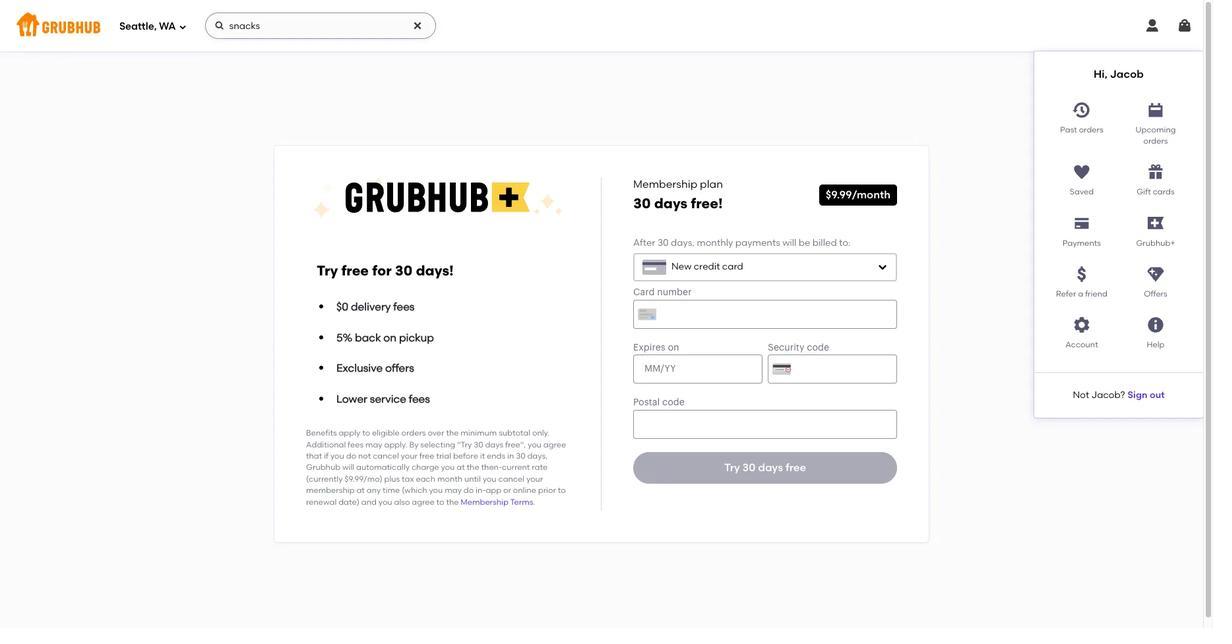 Task type: locate. For each thing, give the bounding box(es) containing it.
0 horizontal spatial orders
[[402, 429, 426, 438]]

1 vertical spatial do
[[464, 487, 474, 496]]

0 vertical spatial days,
[[671, 238, 695, 249]]

service
[[370, 393, 406, 406]]

sign out button
[[1128, 384, 1165, 408]]

cancel up automatically
[[373, 452, 399, 461]]

1 vertical spatial jacob
[[1092, 390, 1121, 401]]

2 vertical spatial days
[[758, 462, 783, 474]]

hi, jacob
[[1094, 68, 1144, 81]]

may down month
[[445, 487, 462, 496]]

svg image for gift cards
[[1147, 163, 1165, 182]]

cancel up or
[[499, 475, 525, 484]]

days,
[[671, 238, 695, 249], [528, 452, 548, 461]]

free!
[[691, 196, 723, 212]]

try 30 days free button
[[634, 453, 897, 484]]

do
[[346, 452, 356, 461], [464, 487, 474, 496]]

1 vertical spatial orders
[[1144, 137, 1168, 146]]

0 vertical spatial will
[[783, 238, 797, 249]]

jacob for hi,
[[1110, 68, 1144, 81]]

0 horizontal spatial days
[[485, 441, 504, 450]]

past orders link
[[1045, 95, 1119, 147]]

to right apply
[[362, 429, 370, 438]]

hi,
[[1094, 68, 1108, 81]]

membership
[[634, 178, 698, 191], [461, 498, 509, 507]]

the down month
[[446, 498, 459, 507]]

membership terms link
[[461, 498, 533, 507]]

svg image inside "upcoming orders" 'link'
[[1147, 101, 1165, 119]]

$0 delivery fees
[[337, 301, 415, 313]]

grubhub+
[[1137, 239, 1176, 248]]

1 horizontal spatial your
[[527, 475, 543, 484]]

refer a friend
[[1057, 290, 1108, 299]]

at down "before"
[[457, 464, 465, 473]]

2 horizontal spatial to
[[558, 487, 566, 496]]

$9.99/mo)
[[345, 475, 383, 484]]

cancel
[[373, 452, 399, 461], [499, 475, 525, 484]]

also
[[394, 498, 410, 507]]

after 30 days, monthly payments will be billed to:
[[634, 238, 851, 249]]

jacob for not
[[1092, 390, 1121, 401]]

0 horizontal spatial days,
[[528, 452, 548, 461]]

at
[[457, 464, 465, 473], [357, 487, 365, 496]]

agree
[[544, 441, 566, 450], [412, 498, 435, 507]]

orders up by
[[402, 429, 426, 438]]

2 horizontal spatial free
[[786, 462, 806, 474]]

0 horizontal spatial try
[[317, 263, 338, 279]]

fees right service
[[409, 393, 430, 406]]

fees for lower service fees
[[409, 393, 430, 406]]

0 horizontal spatial will
[[342, 464, 354, 473]]

days inside the benefits apply to eligible orders over the minimum subtotal only. additional fees may apply. by selecting "try 30 days free", you agree that if you do not cancel your free trial before it ends in 30 days, grubhub will automatically charge you at the then-current rate (currently $9.99/mo) plus tax each month until you cancel your membership at any time (which you may do in-app or online prior to renewal date) and you also agree to the
[[485, 441, 504, 450]]

may up the "not"
[[366, 441, 382, 450]]

you up month
[[441, 464, 455, 473]]

help button
[[1119, 311, 1193, 352]]

1 horizontal spatial to
[[437, 498, 444, 507]]

svg image
[[1145, 18, 1161, 34], [1177, 18, 1193, 34], [214, 20, 225, 31], [1073, 101, 1091, 119], [1147, 101, 1165, 119], [1073, 163, 1091, 182], [1073, 214, 1091, 233], [878, 262, 888, 273], [1073, 265, 1091, 284], [1147, 316, 1165, 335]]

prior
[[538, 487, 556, 496]]

out
[[1150, 390, 1165, 401]]

days, up new
[[671, 238, 695, 249]]

grubhub+ button
[[1119, 209, 1193, 250]]

the right over
[[446, 429, 459, 438]]

credit
[[694, 261, 720, 273]]

fees right delivery
[[393, 301, 415, 313]]

offers
[[1144, 290, 1168, 299]]

free",
[[505, 441, 526, 450]]

online
[[513, 487, 536, 496]]

orders right the past
[[1079, 125, 1104, 134]]

agree down the only.
[[544, 441, 566, 450]]

account
[[1066, 341, 1099, 350]]

1 horizontal spatial do
[[464, 487, 474, 496]]

wa
[[159, 20, 176, 32]]

grubhub plus flag logo image
[[1148, 217, 1164, 230]]

$9.99/month
[[826, 189, 891, 201]]

fees down apply
[[348, 441, 364, 450]]

for
[[372, 263, 392, 279]]

2 horizontal spatial days
[[758, 462, 783, 474]]

not
[[358, 452, 371, 461]]

jacob
[[1110, 68, 1144, 81], [1092, 390, 1121, 401]]

1 vertical spatial may
[[445, 487, 462, 496]]

svg image inside account "link"
[[1073, 316, 1091, 335]]

orders for upcoming orders
[[1144, 137, 1168, 146]]

that
[[306, 452, 322, 461]]

orders down upcoming
[[1144, 137, 1168, 146]]

1 vertical spatial days,
[[528, 452, 548, 461]]

lower
[[337, 393, 368, 406]]

1 horizontal spatial at
[[457, 464, 465, 473]]

0 vertical spatial jacob
[[1110, 68, 1144, 81]]

fees inside the benefits apply to eligible orders over the minimum subtotal only. additional fees may apply. by selecting "try 30 days free", you agree that if you do not cancel your free trial before it ends in 30 days, grubhub will automatically charge you at the then-current rate (currently $9.99/mo) plus tax each month until you cancel your membership at any time (which you may do in-app or online prior to renewal date) and you also agree to the
[[348, 441, 364, 450]]

any
[[367, 487, 381, 496]]

0 vertical spatial may
[[366, 441, 382, 450]]

you down each
[[429, 487, 443, 496]]

30
[[634, 196, 651, 212], [658, 238, 669, 249], [395, 263, 413, 279], [474, 441, 483, 450], [516, 452, 526, 461], [743, 462, 756, 474]]

you
[[528, 441, 542, 450], [331, 452, 344, 461], [441, 464, 455, 473], [483, 475, 497, 484], [429, 487, 443, 496], [379, 498, 392, 507]]

billed
[[813, 238, 837, 249]]

you right "if"
[[331, 452, 344, 461]]

jacob right hi, at the top right of page
[[1110, 68, 1144, 81]]

0 vertical spatial cancel
[[373, 452, 399, 461]]

svg image inside gift cards link
[[1147, 163, 1165, 182]]

0 horizontal spatial your
[[401, 452, 418, 461]]

membership up free!
[[634, 178, 698, 191]]

days, up rate
[[528, 452, 548, 461]]

membership down the in-
[[461, 498, 509, 507]]

?
[[1121, 390, 1126, 401]]

by
[[409, 441, 419, 450]]

free
[[341, 263, 369, 279], [420, 452, 435, 461], [786, 462, 806, 474]]

1 vertical spatial fees
[[409, 393, 430, 406]]

try inside button
[[725, 462, 740, 474]]

0 vertical spatial to
[[362, 429, 370, 438]]

0 horizontal spatial membership
[[461, 498, 509, 507]]

past
[[1061, 125, 1077, 134]]

try 30 days free
[[725, 462, 806, 474]]

0 horizontal spatial to
[[362, 429, 370, 438]]

will left be in the top of the page
[[783, 238, 797, 249]]

1 horizontal spatial membership
[[634, 178, 698, 191]]

apply.
[[384, 441, 408, 450]]

svg image
[[412, 20, 423, 31], [179, 23, 186, 31], [1147, 163, 1165, 182], [1147, 265, 1165, 284], [1073, 316, 1091, 335]]

0 vertical spatial membership
[[634, 178, 698, 191]]

the up the until
[[467, 464, 480, 473]]

your
[[401, 452, 418, 461], [527, 475, 543, 484]]

membership
[[306, 487, 355, 496]]

at down $9.99/mo)
[[357, 487, 365, 496]]

main navigation navigation
[[0, 0, 1204, 418]]

1 horizontal spatial days
[[654, 196, 688, 212]]

1 horizontal spatial try
[[725, 462, 740, 474]]

2 horizontal spatial orders
[[1144, 137, 1168, 146]]

may
[[366, 441, 382, 450], [445, 487, 462, 496]]

monthly
[[697, 238, 733, 249]]

0 horizontal spatial cancel
[[373, 452, 399, 461]]

exclusive
[[337, 362, 383, 375]]

friend
[[1086, 290, 1108, 299]]

svg image for account
[[1073, 316, 1091, 335]]

0 vertical spatial orders
[[1079, 125, 1104, 134]]

1 vertical spatial membership
[[461, 498, 509, 507]]

time
[[383, 487, 400, 496]]

2 vertical spatial orders
[[402, 429, 426, 438]]

1 horizontal spatial agree
[[544, 441, 566, 450]]

0 vertical spatial days
[[654, 196, 688, 212]]

try
[[317, 263, 338, 279], [725, 462, 740, 474]]

1 horizontal spatial may
[[445, 487, 462, 496]]

agree down the (which
[[412, 498, 435, 507]]

to down month
[[437, 498, 444, 507]]

subtotal
[[499, 429, 531, 438]]

app
[[486, 487, 502, 496]]

0 vertical spatial fees
[[393, 301, 415, 313]]

1 vertical spatial will
[[342, 464, 354, 473]]

do left the "not"
[[346, 452, 356, 461]]

0 vertical spatial do
[[346, 452, 356, 461]]

1 horizontal spatial days,
[[671, 238, 695, 249]]

30 inside button
[[743, 462, 756, 474]]

will up $9.99/mo)
[[342, 464, 354, 473]]

2 vertical spatial fees
[[348, 441, 364, 450]]

seattle,
[[119, 20, 157, 32]]

gift
[[1137, 188, 1151, 197]]

orders for past orders
[[1079, 125, 1104, 134]]

1 vertical spatial try
[[725, 462, 740, 474]]

upcoming orders
[[1136, 125, 1176, 146]]

upcoming orders link
[[1119, 95, 1193, 147]]

on
[[384, 332, 397, 344]]

if
[[324, 452, 329, 461]]

to right prior
[[558, 487, 566, 496]]

membership for 30
[[634, 178, 698, 191]]

1 vertical spatial cancel
[[499, 475, 525, 484]]

you down time
[[379, 498, 392, 507]]

membership inside membership plan 30 days free!
[[634, 178, 698, 191]]

0 vertical spatial the
[[446, 429, 459, 438]]

rate
[[532, 464, 548, 473]]

1 horizontal spatial free
[[420, 452, 435, 461]]

1 vertical spatial your
[[527, 475, 543, 484]]

trial
[[436, 452, 451, 461]]

1 horizontal spatial orders
[[1079, 125, 1104, 134]]

gift cards
[[1137, 188, 1175, 197]]

orders
[[1079, 125, 1104, 134], [1144, 137, 1168, 146], [402, 429, 426, 438]]

0 vertical spatial try
[[317, 263, 338, 279]]

free inside try 30 days free button
[[786, 462, 806, 474]]

0 vertical spatial your
[[401, 452, 418, 461]]

0 vertical spatial agree
[[544, 441, 566, 450]]

your down rate
[[527, 475, 543, 484]]

not jacob ? sign out
[[1073, 390, 1165, 401]]

do left the in-
[[464, 487, 474, 496]]

orders inside upcoming orders
[[1144, 137, 1168, 146]]

jacob right 'not'
[[1092, 390, 1121, 401]]

your down by
[[401, 452, 418, 461]]

the
[[446, 429, 459, 438], [467, 464, 480, 473], [446, 498, 459, 507]]

will inside the benefits apply to eligible orders over the minimum subtotal only. additional fees may apply. by selecting "try 30 days free", you agree that if you do not cancel your free trial before it ends in 30 days, grubhub will automatically charge you at the then-current rate (currently $9.99/mo) plus tax each month until you cancel your membership at any time (which you may do in-app or online prior to renewal date) and you also agree to the
[[342, 464, 354, 473]]

0 horizontal spatial at
[[357, 487, 365, 496]]

1 vertical spatial days
[[485, 441, 504, 450]]

0 horizontal spatial agree
[[412, 498, 435, 507]]

then-
[[481, 464, 502, 473]]

1 vertical spatial agree
[[412, 498, 435, 507]]

svg image inside offers link
[[1147, 265, 1165, 284]]



Task type: describe. For each thing, give the bounding box(es) containing it.
exclusive offers
[[337, 362, 414, 375]]

renewal
[[306, 498, 337, 507]]

apply
[[339, 429, 361, 438]]

1 horizontal spatial will
[[783, 238, 797, 249]]

payments
[[736, 238, 781, 249]]

.
[[533, 498, 535, 507]]

$0
[[337, 301, 349, 313]]

5% back on pickup
[[337, 332, 434, 344]]

account link
[[1045, 311, 1119, 352]]

membership logo image
[[312, 177, 564, 220]]

2 vertical spatial to
[[437, 498, 444, 507]]

days!
[[416, 263, 454, 279]]

cards
[[1153, 188, 1175, 197]]

1 vertical spatial the
[[467, 464, 480, 473]]

seattle, wa
[[119, 20, 176, 32]]

offers
[[385, 362, 414, 375]]

Search for food, convenience, alcohol... search field
[[205, 13, 436, 39]]

back
[[355, 332, 381, 344]]

saved
[[1070, 188, 1094, 197]]

days inside membership plan 30 days free!
[[654, 196, 688, 212]]

to:
[[839, 238, 851, 249]]

eligible
[[372, 429, 400, 438]]

svg image inside payments link
[[1073, 214, 1091, 233]]

svg image inside saved link
[[1073, 163, 1091, 182]]

orders inside the benefits apply to eligible orders over the minimum subtotal only. additional fees may apply. by selecting "try 30 days free", you agree that if you do not cancel your free trial before it ends in 30 days, grubhub will automatically charge you at the then-current rate (currently $9.99/mo) plus tax each month until you cancel your membership at any time (which you may do in-app or online prior to renewal date) and you also agree to the
[[402, 429, 426, 438]]

and
[[361, 498, 377, 507]]

free inside the benefits apply to eligible orders over the minimum subtotal only. additional fees may apply. by selecting "try 30 days free", you agree that if you do not cancel your free trial before it ends in 30 days, grubhub will automatically charge you at the then-current rate (currently $9.99/mo) plus tax each month until you cancel your membership at any time (which you may do in-app or online prior to renewal date) and you also agree to the
[[420, 452, 435, 461]]

refer
[[1057, 290, 1077, 299]]

over
[[428, 429, 444, 438]]

2 vertical spatial the
[[446, 498, 459, 507]]

try for try free for 30 days!
[[317, 263, 338, 279]]

try free for 30 days!
[[317, 263, 454, 279]]

fees for $0 delivery fees
[[393, 301, 415, 313]]

(currently
[[306, 475, 343, 484]]

upcoming
[[1136, 125, 1176, 134]]

each
[[416, 475, 436, 484]]

minimum
[[461, 429, 497, 438]]

0 horizontal spatial free
[[341, 263, 369, 279]]

svg image inside help button
[[1147, 316, 1165, 335]]

svg image for offers
[[1147, 265, 1165, 284]]

past orders
[[1061, 125, 1104, 134]]

1 horizontal spatial cancel
[[499, 475, 525, 484]]

tax
[[402, 475, 414, 484]]

0 horizontal spatial do
[[346, 452, 356, 461]]

you down then-
[[483, 475, 497, 484]]

only.
[[533, 429, 550, 438]]

1 vertical spatial to
[[558, 487, 566, 496]]

lower service fees
[[337, 393, 430, 406]]

new credit card
[[672, 261, 744, 273]]

or
[[503, 487, 511, 496]]

0 horizontal spatial may
[[366, 441, 382, 450]]

benefits
[[306, 429, 337, 438]]

days, inside the benefits apply to eligible orders over the minimum subtotal only. additional fees may apply. by selecting "try 30 days free", you agree that if you do not cancel your free trial before it ends in 30 days, grubhub will automatically charge you at the then-current rate (currently $9.99/mo) plus tax each month until you cancel your membership at any time (which you may do in-app or online prior to renewal date) and you also agree to the
[[528, 452, 548, 461]]

terms
[[510, 498, 533, 507]]

days inside button
[[758, 462, 783, 474]]

benefits apply to eligible orders over the minimum subtotal only. additional fees may apply. by selecting "try 30 days free", you agree that if you do not cancel your free trial before it ends in 30 days, grubhub will automatically charge you at the then-current rate (currently $9.99/mo) plus tax each month until you cancel your membership at any time (which you may do in-app or online prior to renewal date) and you also agree to the
[[306, 429, 566, 507]]

sign
[[1128, 390, 1148, 401]]

0 vertical spatial at
[[457, 464, 465, 473]]

it
[[480, 452, 485, 461]]

help
[[1147, 341, 1165, 350]]

not
[[1073, 390, 1090, 401]]

plan
[[700, 178, 723, 191]]

1 vertical spatial at
[[357, 487, 365, 496]]

in
[[507, 452, 514, 461]]

"try
[[457, 441, 472, 450]]

try for try 30 days free
[[725, 462, 740, 474]]

membership plan 30 days free!
[[634, 178, 723, 212]]

(which
[[402, 487, 427, 496]]

grubhub
[[306, 464, 341, 473]]

gift cards link
[[1119, 158, 1193, 198]]

card
[[723, 261, 744, 273]]

payments
[[1063, 239, 1101, 248]]

month
[[437, 475, 463, 484]]

current
[[502, 464, 530, 473]]

plus
[[384, 475, 400, 484]]

offers link
[[1119, 260, 1193, 301]]

ends
[[487, 452, 506, 461]]

delivery
[[351, 301, 391, 313]]

30 inside membership plan 30 days free!
[[634, 196, 651, 212]]

pickup
[[399, 332, 434, 344]]

automatically
[[356, 464, 410, 473]]

be
[[799, 238, 811, 249]]

membership for .
[[461, 498, 509, 507]]

after
[[634, 238, 656, 249]]

svg image inside past orders link
[[1073, 101, 1091, 119]]

refer a friend button
[[1045, 260, 1119, 301]]

5%
[[337, 332, 353, 344]]

until
[[465, 475, 481, 484]]

selecting
[[421, 441, 455, 450]]

date)
[[339, 498, 360, 507]]

membership terms .
[[461, 498, 535, 507]]

svg image inside refer a friend button
[[1073, 265, 1091, 284]]

payments link
[[1045, 209, 1119, 250]]

you down the only.
[[528, 441, 542, 450]]

additional
[[306, 441, 346, 450]]



Task type: vqa. For each thing, say whether or not it's contained in the screenshot.
"Grubhub plus flag logo" on the top right
yes



